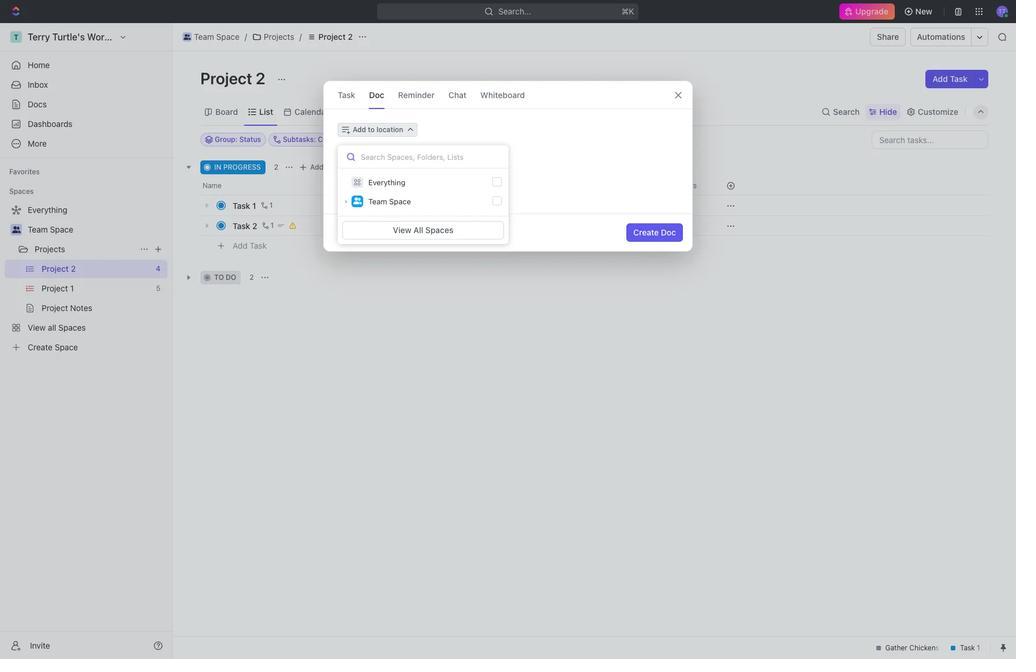 Task type: vqa. For each thing, say whether or not it's contained in the screenshot.
When for attachments
no



Task type: describe. For each thing, give the bounding box(es) containing it.
automations button
[[911, 28, 971, 46]]

docs link
[[5, 95, 167, 114]]

0 vertical spatial project 2
[[319, 32, 353, 42]]

spaces inside sidebar navigation
[[9, 187, 34, 196]]

1 button for 2
[[260, 220, 276, 232]]

upgrade link
[[840, 3, 895, 20]]

add to location button
[[338, 123, 417, 137]]

1 for task 1
[[269, 201, 273, 210]]

1 vertical spatial add task
[[310, 163, 341, 171]]

spaces inside view all spaces button
[[425, 225, 453, 235]]

add to location button
[[338, 123, 417, 137]]

0 vertical spatial add task
[[933, 74, 968, 84]]

1 for task 2
[[271, 221, 274, 230]]

projects inside sidebar navigation
[[35, 244, 65, 254]]

calendar
[[295, 107, 329, 116]]

space inside sidebar navigation
[[50, 225, 73, 234]]

in progress
[[214, 163, 261, 171]]

task button
[[338, 81, 355, 109]]

new button
[[899, 2, 939, 21]]

team inside sidebar navigation
[[28, 225, 48, 234]]

1 horizontal spatial team space link
[[180, 30, 242, 44]]

chat
[[449, 90, 467, 100]]

all
[[414, 225, 423, 235]]

1 / from the left
[[245, 32, 247, 42]]

⌘k
[[622, 6, 634, 16]]

in
[[214, 163, 221, 171]]

location
[[377, 125, 403, 134]]

list link
[[257, 104, 273, 120]]

to inside add to location button
[[368, 125, 375, 134]]

reminder button
[[398, 81, 435, 109]]

home
[[28, 60, 50, 70]]

progress
[[223, 163, 261, 171]]

favorites
[[9, 167, 40, 176]]

tree inside sidebar navigation
[[5, 201, 167, 357]]

docs
[[28, 99, 47, 109]]

0 vertical spatial space
[[216, 32, 240, 42]]

table
[[350, 107, 371, 116]]

1 vertical spatial user group image
[[353, 198, 362, 205]]

Search tasks... text field
[[872, 131, 988, 148]]

doc button
[[369, 81, 384, 109]]

1 vertical spatial space
[[389, 197, 411, 206]]

new
[[915, 6, 932, 16]]

add inside button
[[353, 125, 366, 134]]

customize button
[[903, 104, 962, 120]]

home link
[[5, 56, 167, 74]]

1 button for 1
[[258, 200, 274, 211]]

team space link inside sidebar navigation
[[28, 221, 165, 239]]

share
[[877, 32, 899, 42]]

task 2
[[233, 221, 257, 231]]

add down calendar link
[[310, 163, 323, 171]]

whiteboard
[[480, 90, 525, 100]]

hide button
[[866, 104, 901, 120]]

1 up task 2
[[252, 201, 256, 210]]

1 vertical spatial projects link
[[35, 240, 135, 259]]

0 vertical spatial projects
[[264, 32, 294, 42]]

search button
[[818, 104, 863, 120]]



Task type: locate. For each thing, give the bounding box(es) containing it.
1 horizontal spatial team space
[[194, 32, 240, 42]]

0 horizontal spatial project 2
[[200, 69, 269, 88]]

space
[[216, 32, 240, 42], [389, 197, 411, 206], [50, 225, 73, 234]]

0 vertical spatial doc
[[369, 90, 384, 100]]

search...
[[499, 6, 531, 16]]

automations
[[917, 32, 965, 42]]

favorites button
[[5, 165, 44, 179]]

0 vertical spatial team
[[194, 32, 214, 42]]

1 horizontal spatial projects link
[[249, 30, 297, 44]]

0 vertical spatial projects link
[[249, 30, 297, 44]]

add task button
[[926, 70, 975, 88], [296, 161, 345, 174], [227, 239, 271, 253]]

doc inside button
[[661, 227, 676, 237]]

create
[[633, 227, 659, 237]]

assignees button
[[467, 133, 521, 147]]

customize
[[918, 107, 958, 116]]

doc
[[369, 90, 384, 100], [661, 227, 676, 237]]

tree containing team space
[[5, 201, 167, 357]]

1 vertical spatial team space link
[[28, 221, 165, 239]]

2 vertical spatial add task button
[[227, 239, 271, 253]]

1 vertical spatial projects
[[35, 244, 65, 254]]

1 horizontal spatial add task button
[[296, 161, 345, 174]]

0 horizontal spatial team
[[28, 225, 48, 234]]

search
[[833, 107, 860, 116]]

add
[[933, 74, 948, 84], [353, 125, 366, 134], [310, 163, 323, 171], [233, 241, 248, 250]]

dialog
[[323, 81, 693, 252]]

0 vertical spatial spaces
[[9, 187, 34, 196]]

1 horizontal spatial team
[[194, 32, 214, 42]]

0 vertical spatial team space link
[[180, 30, 242, 44]]

to left the "do"
[[214, 273, 224, 282]]

0 horizontal spatial team space link
[[28, 221, 165, 239]]

dialog containing task
[[323, 81, 693, 252]]

1 right the task 1
[[269, 201, 273, 210]]

1 horizontal spatial projects
[[264, 32, 294, 42]]

2 vertical spatial user group image
[[12, 226, 20, 233]]

1 right task 2
[[271, 221, 274, 230]]

2 horizontal spatial add task button
[[926, 70, 975, 88]]

Search Spaces, Folders, Lists text field
[[338, 145, 509, 169]]

add task down calendar
[[310, 163, 341, 171]]

to left 'location'
[[368, 125, 375, 134]]

2 vertical spatial team
[[28, 225, 48, 234]]

1 horizontal spatial add task
[[310, 163, 341, 171]]

add task up "customize"
[[933, 74, 968, 84]]

0 horizontal spatial /
[[245, 32, 247, 42]]

1 horizontal spatial user group image
[[183, 34, 191, 40]]

team space inside sidebar navigation
[[28, 225, 73, 234]]

view all spaces button
[[342, 221, 504, 240]]

1 vertical spatial to
[[214, 273, 224, 282]]

0 vertical spatial to
[[368, 125, 375, 134]]

table link
[[348, 104, 371, 120]]

1 vertical spatial spaces
[[425, 225, 453, 235]]

project 2
[[319, 32, 353, 42], [200, 69, 269, 88]]

1 horizontal spatial project
[[319, 32, 346, 42]]

task
[[950, 74, 968, 84], [338, 90, 355, 100], [325, 163, 341, 171], [233, 201, 250, 210], [233, 221, 250, 231], [250, 241, 267, 250]]

create doc
[[633, 227, 676, 237]]

0 horizontal spatial user group image
[[12, 226, 20, 233]]

0 horizontal spatial space
[[50, 225, 73, 234]]

share button
[[870, 28, 906, 46]]

1 horizontal spatial project 2
[[319, 32, 353, 42]]

1 vertical spatial project
[[200, 69, 252, 88]]

0 horizontal spatial add task
[[233, 241, 267, 250]]

2 horizontal spatial add task
[[933, 74, 968, 84]]

doc right create
[[661, 227, 676, 237]]

board
[[215, 107, 238, 116]]

2 vertical spatial add task
[[233, 241, 267, 250]]

tree
[[5, 201, 167, 357]]

gantt
[[392, 107, 413, 116]]

2
[[348, 32, 353, 42], [256, 69, 265, 88], [274, 163, 278, 171], [252, 221, 257, 231], [249, 273, 254, 282]]

team space link
[[180, 30, 242, 44], [28, 221, 165, 239]]

1 horizontal spatial spaces
[[425, 225, 453, 235]]

project
[[319, 32, 346, 42], [200, 69, 252, 88]]

spaces right all
[[425, 225, 453, 235]]

1 button
[[258, 200, 274, 211], [260, 220, 276, 232]]

/
[[245, 32, 247, 42], [299, 32, 302, 42]]

1 horizontal spatial space
[[216, 32, 240, 42]]

2 horizontal spatial team
[[368, 197, 387, 206]]

1
[[252, 201, 256, 210], [269, 201, 273, 210], [271, 221, 274, 230]]

2 horizontal spatial space
[[389, 197, 411, 206]]

2 vertical spatial team space
[[28, 225, 73, 234]]

0 horizontal spatial add task button
[[227, 239, 271, 253]]

calendar link
[[292, 104, 329, 120]]

1 vertical spatial add task button
[[296, 161, 345, 174]]

whiteboard button
[[480, 81, 525, 109]]

0 horizontal spatial projects link
[[35, 240, 135, 259]]

1 vertical spatial team space
[[368, 197, 411, 206]]

add down task 2
[[233, 241, 248, 250]]

spaces
[[9, 187, 34, 196], [425, 225, 453, 235]]

sidebar navigation
[[0, 23, 173, 659]]

projects
[[264, 32, 294, 42], [35, 244, 65, 254]]

1 vertical spatial team
[[368, 197, 387, 206]]

to do
[[214, 273, 236, 282]]

1 horizontal spatial /
[[299, 32, 302, 42]]

1 button right the task 1
[[258, 200, 274, 211]]

2 horizontal spatial team space
[[368, 197, 411, 206]]

dashboards link
[[5, 115, 167, 133]]

2 / from the left
[[299, 32, 302, 42]]

view all spaces
[[393, 225, 453, 235]]

0 horizontal spatial to
[[214, 273, 224, 282]]

gantt link
[[390, 104, 413, 120]]

0 horizontal spatial team space
[[28, 225, 73, 234]]

reminder
[[398, 90, 435, 100]]

inbox link
[[5, 76, 167, 94]]

1 vertical spatial doc
[[661, 227, 676, 237]]

task 1
[[233, 201, 256, 210]]

projects link
[[249, 30, 297, 44], [35, 240, 135, 259]]

1 horizontal spatial to
[[368, 125, 375, 134]]

project 2 link
[[304, 30, 356, 44]]

add task down task 2
[[233, 241, 267, 250]]

to
[[368, 125, 375, 134], [214, 273, 224, 282]]

2 vertical spatial space
[[50, 225, 73, 234]]

0 vertical spatial user group image
[[183, 34, 191, 40]]

0 vertical spatial project
[[319, 32, 346, 42]]

add up "customize"
[[933, 74, 948, 84]]

hide
[[879, 107, 897, 116]]

team
[[194, 32, 214, 42], [368, 197, 387, 206], [28, 225, 48, 234]]

add task button up "customize"
[[926, 70, 975, 88]]

add down table link
[[353, 125, 366, 134]]

assignees
[[481, 135, 515, 144]]

add task
[[933, 74, 968, 84], [310, 163, 341, 171], [233, 241, 267, 250]]

doc up table
[[369, 90, 384, 100]]

1 vertical spatial project 2
[[200, 69, 269, 88]]

0 vertical spatial add task button
[[926, 70, 975, 88]]

do
[[226, 273, 236, 282]]

invite
[[30, 641, 50, 650]]

board link
[[213, 104, 238, 120]]

upgrade
[[856, 6, 889, 16]]

dashboards
[[28, 119, 73, 129]]

Name this Doc... field
[[324, 144, 692, 158]]

0 horizontal spatial projects
[[35, 244, 65, 254]]

1 button right task 2
[[260, 220, 276, 232]]

add to location
[[353, 125, 403, 134]]

chat button
[[449, 81, 467, 109]]

view
[[393, 225, 411, 235]]

1 vertical spatial 1 button
[[260, 220, 276, 232]]

inbox
[[28, 80, 48, 89]]

add task button down calendar link
[[296, 161, 345, 174]]

create doc button
[[626, 223, 683, 242]]

2 horizontal spatial user group image
[[353, 198, 362, 205]]

0 horizontal spatial spaces
[[9, 187, 34, 196]]

0 vertical spatial 1 button
[[258, 200, 274, 211]]

list
[[259, 107, 273, 116]]

team space
[[194, 32, 240, 42], [368, 197, 411, 206], [28, 225, 73, 234]]

everything
[[368, 178, 406, 187]]

user group image
[[183, 34, 191, 40], [353, 198, 362, 205], [12, 226, 20, 233]]

0 horizontal spatial project
[[200, 69, 252, 88]]

add task button down task 2
[[227, 239, 271, 253]]

0 horizontal spatial doc
[[369, 90, 384, 100]]

spaces down favorites button
[[9, 187, 34, 196]]

1 horizontal spatial doc
[[661, 227, 676, 237]]

user group image inside sidebar navigation
[[12, 226, 20, 233]]

0 vertical spatial team space
[[194, 32, 240, 42]]



